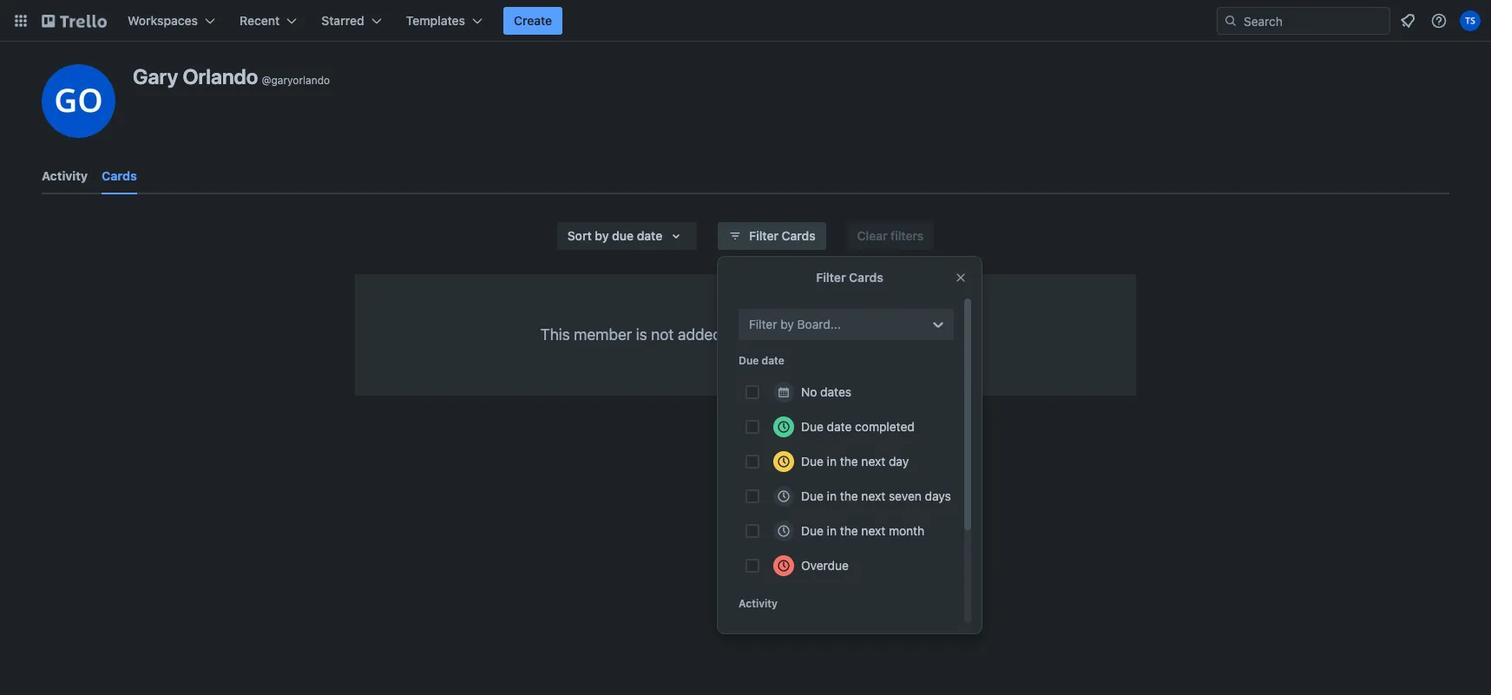 Task type: describe. For each thing, give the bounding box(es) containing it.
gary orlando @garyorlando
[[133, 64, 330, 89]]

@garyorlando
[[262, 74, 330, 87]]

days
[[925, 489, 952, 504]]

seven
[[889, 489, 922, 504]]

completed
[[855, 419, 915, 434]]

Search field
[[1238, 8, 1390, 34]]

date for due date completed
[[827, 419, 852, 434]]

date for due date
[[762, 354, 785, 367]]

are
[[845, 326, 867, 344]]

this member is not added to any cards you are able to see.
[[541, 326, 951, 344]]

2 vertical spatial filter
[[749, 317, 778, 332]]

1 vertical spatial filter cards
[[816, 270, 884, 285]]

back to home image
[[42, 7, 107, 35]]

create button
[[504, 7, 563, 35]]

the for seven
[[840, 489, 859, 504]]

workspaces
[[128, 13, 198, 28]]

sort
[[568, 228, 592, 243]]

orlando
[[183, 64, 258, 89]]

due date completed
[[801, 419, 915, 434]]

in for due in the next seven days
[[827, 489, 837, 504]]

filter cards inside button
[[750, 228, 816, 243]]

clear
[[858, 228, 888, 243]]

cards
[[773, 326, 812, 344]]

filter cards button
[[718, 222, 826, 250]]

recent button
[[229, 7, 308, 35]]

able
[[871, 326, 900, 344]]

activity link
[[42, 161, 88, 192]]

due date
[[739, 354, 785, 367]]

clear filters
[[858, 228, 924, 243]]

workspaces button
[[117, 7, 226, 35]]

tara schultz (taraschultz7) image
[[1461, 10, 1481, 31]]

by for filter
[[781, 317, 794, 332]]

not
[[651, 326, 674, 344]]

primary element
[[0, 0, 1492, 42]]

cards link
[[102, 161, 137, 195]]

next for seven
[[862, 489, 886, 504]]

1 to from the left
[[726, 326, 740, 344]]

2 horizontal spatial cards
[[849, 270, 884, 285]]

templates
[[406, 13, 465, 28]]

create
[[514, 13, 552, 28]]

board...
[[798, 317, 841, 332]]

filters
[[891, 228, 924, 243]]



Task type: vqa. For each thing, say whether or not it's contained in the screenshot.
2nd in from the top
yes



Task type: locate. For each thing, give the bounding box(es) containing it.
0 vertical spatial filter
[[750, 228, 779, 243]]

1 vertical spatial the
[[840, 489, 859, 504]]

1 in from the top
[[827, 454, 837, 469]]

1 vertical spatial activity
[[739, 597, 778, 610]]

by for sort
[[595, 228, 609, 243]]

2 vertical spatial date
[[827, 419, 852, 434]]

1 horizontal spatial date
[[762, 354, 785, 367]]

1 the from the top
[[840, 454, 859, 469]]

sort by due date
[[568, 228, 663, 243]]

gary
[[133, 64, 178, 89]]

gary orlando image
[[42, 64, 115, 138]]

due for due in the next day
[[801, 454, 824, 469]]

next
[[862, 454, 886, 469], [862, 489, 886, 504], [862, 524, 886, 538]]

date down dates
[[827, 419, 852, 434]]

1 horizontal spatial filter cards
[[816, 270, 884, 285]]

by
[[595, 228, 609, 243], [781, 317, 794, 332]]

2 to from the left
[[904, 326, 918, 344]]

3 next from the top
[[862, 524, 886, 538]]

0 horizontal spatial by
[[595, 228, 609, 243]]

in for due in the next month
[[827, 524, 837, 538]]

the for day
[[840, 454, 859, 469]]

0 horizontal spatial filter cards
[[750, 228, 816, 243]]

1 vertical spatial by
[[781, 317, 794, 332]]

0 horizontal spatial to
[[726, 326, 740, 344]]

starred button
[[311, 7, 392, 35]]

in for due in the next day
[[827, 454, 837, 469]]

in
[[827, 454, 837, 469], [827, 489, 837, 504], [827, 524, 837, 538]]

by left board...
[[781, 317, 794, 332]]

due down this member is not added to any cards you are able to see. in the top of the page
[[739, 354, 759, 367]]

1 vertical spatial date
[[762, 354, 785, 367]]

recent
[[240, 13, 280, 28]]

2 in from the top
[[827, 489, 837, 504]]

date right due at top
[[637, 228, 663, 243]]

to
[[726, 326, 740, 344], [904, 326, 918, 344]]

2 the from the top
[[840, 489, 859, 504]]

0 vertical spatial filter cards
[[750, 228, 816, 243]]

0 vertical spatial by
[[595, 228, 609, 243]]

2 vertical spatial next
[[862, 524, 886, 538]]

2 next from the top
[[862, 489, 886, 504]]

to left see.
[[904, 326, 918, 344]]

the up overdue
[[840, 524, 859, 538]]

due down no
[[801, 419, 824, 434]]

no dates
[[801, 385, 852, 399]]

by inside popup button
[[595, 228, 609, 243]]

the down due date completed
[[840, 454, 859, 469]]

0 vertical spatial cards
[[102, 168, 137, 183]]

due for due in the next seven days
[[801, 489, 824, 504]]

2 vertical spatial cards
[[849, 270, 884, 285]]

1 horizontal spatial to
[[904, 326, 918, 344]]

open information menu image
[[1431, 12, 1448, 30]]

next for day
[[862, 454, 886, 469]]

due for due date completed
[[801, 419, 824, 434]]

the for month
[[840, 524, 859, 538]]

by left due at top
[[595, 228, 609, 243]]

next left day
[[862, 454, 886, 469]]

3 in from the top
[[827, 524, 837, 538]]

0 vertical spatial activity
[[42, 168, 88, 183]]

0 vertical spatial next
[[862, 454, 886, 469]]

filter cards
[[750, 228, 816, 243], [816, 270, 884, 285]]

to left 'any'
[[726, 326, 740, 344]]

0 horizontal spatial date
[[637, 228, 663, 243]]

you
[[816, 326, 841, 344]]

dates
[[821, 385, 852, 399]]

1 next from the top
[[862, 454, 886, 469]]

1 horizontal spatial cards
[[782, 228, 816, 243]]

templates button
[[396, 7, 493, 35]]

is
[[636, 326, 647, 344]]

due for due date
[[739, 354, 759, 367]]

due for due in the next month
[[801, 524, 824, 538]]

date inside popup button
[[637, 228, 663, 243]]

sort by due date button
[[557, 222, 698, 250]]

in up overdue
[[827, 524, 837, 538]]

1 vertical spatial next
[[862, 489, 886, 504]]

0 horizontal spatial activity
[[42, 168, 88, 183]]

starred
[[322, 13, 364, 28]]

3 the from the top
[[840, 524, 859, 538]]

cards
[[102, 168, 137, 183], [782, 228, 816, 243], [849, 270, 884, 285]]

filter inside button
[[750, 228, 779, 243]]

in down due date completed
[[827, 454, 837, 469]]

no
[[801, 385, 817, 399]]

0 vertical spatial in
[[827, 454, 837, 469]]

next for month
[[862, 524, 886, 538]]

1 vertical spatial cards
[[782, 228, 816, 243]]

close popover image
[[954, 271, 968, 285]]

the down due in the next day at the right of page
[[840, 489, 859, 504]]

clear filters button
[[847, 222, 935, 250]]

0 vertical spatial date
[[637, 228, 663, 243]]

filter by board...
[[749, 317, 841, 332]]

due
[[739, 354, 759, 367], [801, 419, 824, 434], [801, 454, 824, 469], [801, 489, 824, 504], [801, 524, 824, 538]]

any
[[744, 326, 769, 344]]

1 vertical spatial filter
[[816, 270, 846, 285]]

day
[[889, 454, 909, 469]]

cards right activity link
[[102, 168, 137, 183]]

0 horizontal spatial cards
[[102, 168, 137, 183]]

added
[[678, 326, 722, 344]]

2 vertical spatial the
[[840, 524, 859, 538]]

cards inside button
[[782, 228, 816, 243]]

this
[[541, 326, 570, 344]]

in down due in the next day at the right of page
[[827, 489, 837, 504]]

1 vertical spatial in
[[827, 489, 837, 504]]

2 horizontal spatial date
[[827, 419, 852, 434]]

2 vertical spatial in
[[827, 524, 837, 538]]

due
[[612, 228, 634, 243]]

due in the next seven days
[[801, 489, 952, 504]]

1 horizontal spatial by
[[781, 317, 794, 332]]

overdue
[[801, 558, 849, 573]]

month
[[889, 524, 925, 538]]

filter
[[750, 228, 779, 243], [816, 270, 846, 285], [749, 317, 778, 332]]

next left month
[[862, 524, 886, 538]]

due down due date completed
[[801, 454, 824, 469]]

due in the next month
[[801, 524, 925, 538]]

0 notifications image
[[1398, 10, 1419, 31]]

next left seven
[[862, 489, 886, 504]]

member
[[574, 326, 632, 344]]

cards left clear
[[782, 228, 816, 243]]

0 vertical spatial the
[[840, 454, 859, 469]]

search image
[[1224, 14, 1238, 28]]

due down due in the next day at the right of page
[[801, 489, 824, 504]]

activity
[[42, 168, 88, 183], [739, 597, 778, 610]]

the
[[840, 454, 859, 469], [840, 489, 859, 504], [840, 524, 859, 538]]

date down 'any'
[[762, 354, 785, 367]]

1 horizontal spatial activity
[[739, 597, 778, 610]]

due in the next day
[[801, 454, 909, 469]]

see.
[[922, 326, 951, 344]]

cards down clear
[[849, 270, 884, 285]]

due up overdue
[[801, 524, 824, 538]]

date
[[637, 228, 663, 243], [762, 354, 785, 367], [827, 419, 852, 434]]



